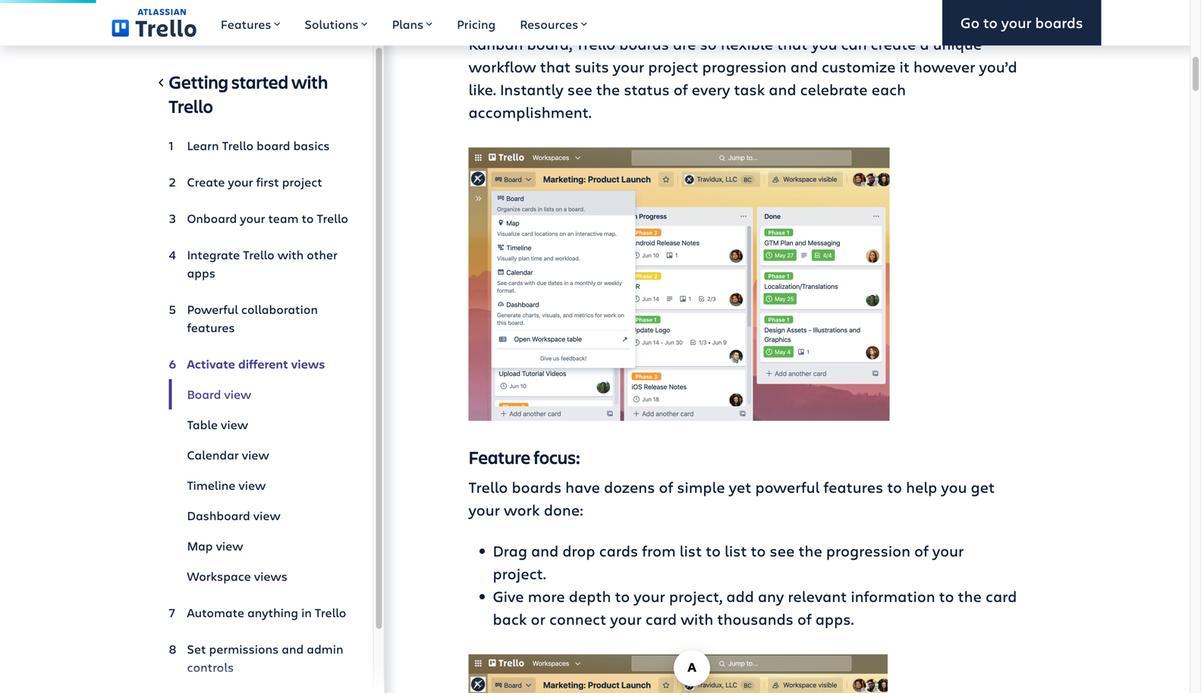 Task type: locate. For each thing, give the bounding box(es) containing it.
to inside feature focus: trello boards have dozens of simple yet powerful features to help you get your work done:
[[887, 477, 902, 497]]

view down timeline view link
[[253, 508, 281, 524]]

dozens
[[604, 477, 655, 497]]

trello down getting
[[169, 94, 213, 118]]

1 vertical spatial that
[[540, 56, 571, 77]]

0 horizontal spatial team
[[268, 210, 299, 226]]

1 list from the left
[[680, 541, 702, 561]]

1 horizontal spatial card
[[986, 586, 1017, 607]]

1 horizontal spatial see
[[770, 541, 795, 561]]

1 vertical spatial are
[[673, 33, 696, 54]]

0 vertical spatial help
[[945, 0, 976, 8]]

are up the by
[[812, 0, 835, 8]]

set permissions and admin controls link
[[169, 634, 349, 683]]

view for timeline view
[[239, 477, 266, 494]]

with down project,
[[681, 609, 713, 629]]

you inside feature focus: trello boards have dozens of simple yet powerful features to help you get your work done:
[[941, 477, 967, 497]]

and up celebrate
[[790, 56, 818, 77]]

board,
[[527, 33, 572, 54]]

0 horizontal spatial project
[[282, 174, 322, 190]]

the inside the as described in previous chapters, trello boards are a perfect fit to help your team plan every single detail of your project step by step. similar to a kanban board, trello boards are so flexible that you can create a unique workflow that suits your project progression and customize it however you'd like. instantly see the status of every task and celebrate each accomplishment.
[[596, 79, 620, 99]]

yet
[[729, 477, 751, 497]]

of left simple at the bottom
[[659, 477, 673, 497]]

views right different
[[291, 356, 325, 372]]

activate different views
[[187, 356, 325, 372]]

your down create your first project
[[240, 210, 265, 226]]

help up go
[[945, 0, 976, 8]]

0 horizontal spatial features
[[187, 319, 235, 336]]

0 vertical spatial the
[[596, 79, 620, 99]]

0 vertical spatial with
[[291, 70, 328, 94]]

you
[[811, 33, 837, 54], [941, 477, 967, 497]]

1 vertical spatial you
[[941, 477, 967, 497]]

2 vertical spatial a
[[920, 33, 929, 54]]

1 horizontal spatial list
[[725, 541, 747, 561]]

and inside the set permissions and admin controls
[[282, 641, 304, 657]]

onboard your team to trello link
[[169, 203, 349, 234]]

a
[[839, 0, 848, 8], [955, 11, 964, 31], [920, 33, 929, 54]]

are left so
[[673, 33, 696, 54]]

help inside the as described in previous chapters, trello boards are a perfect fit to help your team plan every single detail of your project step by step. similar to a kanban board, trello boards are so flexible that you can create a unique workflow that suits your project progression and customize it however you'd like. instantly see the status of every task and celebrate each accomplishment.
[[945, 0, 976, 8]]

feature
[[469, 445, 530, 469]]

table
[[187, 417, 218, 433]]

an image showing the different view options for a trello board image
[[469, 148, 890, 421]]

view right board
[[224, 386, 251, 402]]

2 horizontal spatial a
[[955, 11, 964, 31]]

map
[[187, 538, 213, 554]]

team down first on the left top of page
[[268, 210, 299, 226]]

set
[[187, 641, 206, 657]]

see up "any"
[[770, 541, 795, 561]]

features right the powerful
[[824, 477, 883, 497]]

1 horizontal spatial project
[[648, 56, 698, 77]]

views down map view link
[[254, 568, 288, 585]]

0 horizontal spatial help
[[906, 477, 937, 497]]

0 horizontal spatial see
[[567, 79, 592, 99]]

1 horizontal spatial are
[[812, 0, 835, 8]]

project up flexible
[[734, 11, 784, 31]]

atlassian trello image
[[112, 9, 196, 37]]

1 horizontal spatial features
[[824, 477, 883, 497]]

0 horizontal spatial are
[[673, 33, 696, 54]]

2 vertical spatial the
[[958, 586, 982, 607]]

project right first on the left top of page
[[282, 174, 322, 190]]

in inside the as described in previous chapters, trello boards are a perfect fit to help your team plan every single detail of your project step by step. similar to a kanban board, trello boards are so flexible that you can create a unique workflow that suits your project progression and customize it however you'd like. instantly see the status of every task and celebrate each accomplishment.
[[563, 0, 576, 8]]

0 vertical spatial in
[[563, 0, 576, 8]]

views
[[291, 356, 325, 372], [254, 568, 288, 585]]

started
[[231, 70, 288, 94]]

go to your boards
[[960, 13, 1083, 32]]

list right from
[[680, 541, 702, 561]]

every left task
[[692, 79, 730, 99]]

list up add
[[725, 541, 747, 561]]

get
[[971, 477, 995, 497]]

0 vertical spatial see
[[567, 79, 592, 99]]

a up the by
[[839, 0, 848, 8]]

0 horizontal spatial in
[[301, 605, 312, 621]]

0 vertical spatial a
[[839, 0, 848, 8]]

trello inside feature focus: trello boards have dozens of simple yet powerful features to help you get your work done:
[[469, 477, 508, 497]]

view down calendar view link
[[239, 477, 266, 494]]

progression
[[702, 56, 787, 77], [826, 541, 910, 561]]

every
[[546, 11, 584, 31], [692, 79, 730, 99]]

that
[[777, 33, 808, 54], [540, 56, 571, 77]]

trello
[[715, 0, 754, 8], [576, 33, 615, 54], [169, 94, 213, 118], [222, 137, 253, 154], [317, 210, 348, 226], [243, 247, 274, 263], [469, 477, 508, 497], [315, 605, 346, 621]]

0 vertical spatial you
[[811, 33, 837, 54]]

and left admin
[[282, 641, 304, 657]]

view inside board view link
[[224, 386, 251, 402]]

team inside the as described in previous chapters, trello boards are a perfect fit to help your team plan every single detail of your project step by step. similar to a kanban board, trello boards are so flexible that you can create a unique workflow that suits your project progression and customize it however you'd like. instantly see the status of every task and celebrate each accomplishment.
[[469, 11, 506, 31]]

card
[[986, 586, 1017, 607], [645, 609, 677, 629]]

that down step
[[777, 33, 808, 54]]

automate
[[187, 605, 244, 621]]

in for anything
[[301, 605, 312, 621]]

any
[[758, 586, 784, 607]]

0 vertical spatial team
[[469, 11, 506, 31]]

powerful collaboration features link
[[169, 294, 349, 343]]

help left get
[[906, 477, 937, 497]]

1 horizontal spatial help
[[945, 0, 976, 8]]

0 vertical spatial that
[[777, 33, 808, 54]]

view up the 'calendar view'
[[221, 417, 248, 433]]

trello up admin
[[315, 605, 346, 621]]

your down the depth
[[610, 609, 642, 629]]

have
[[565, 477, 600, 497]]

progression inside drag and drop cards from list to list to see the progression of your project. give more depth to your project, add any relevant information to the card back or connect your card with thousands of apps.
[[826, 541, 910, 561]]

workspace
[[187, 568, 251, 585]]

1 horizontal spatial progression
[[826, 541, 910, 561]]

0 horizontal spatial views
[[254, 568, 288, 585]]

view inside map view link
[[216, 538, 243, 554]]

boards
[[758, 0, 808, 8], [1035, 13, 1083, 32], [619, 33, 669, 54], [512, 477, 562, 497]]

list
[[680, 541, 702, 561], [725, 541, 747, 561]]

your up go to your boards
[[980, 0, 1011, 8]]

learn
[[187, 137, 219, 154]]

and left drop
[[531, 541, 559, 561]]

with inside integrate trello with other apps
[[277, 247, 304, 263]]

anything
[[247, 605, 298, 621]]

your up status
[[613, 56, 644, 77]]

in up the resources at the left top of the page
[[563, 0, 576, 8]]

1 vertical spatial with
[[277, 247, 304, 263]]

project up status
[[648, 56, 698, 77]]

accomplishment.
[[469, 102, 592, 122]]

2 list from the left
[[725, 541, 747, 561]]

1 vertical spatial in
[[301, 605, 312, 621]]

as described in previous chapters, trello boards are a perfect fit to help your team plan every single detail of your project step by step. similar to a kanban board, trello boards are so flexible that you can create a unique workflow that suits your project progression and customize it however you'd like. instantly see the status of every task and celebrate each accomplishment.
[[469, 0, 1017, 122]]

drag and drop cards from list to list to see the progression of your project. give more depth to your project, add any relevant information to the card back or connect your card with thousands of apps.
[[493, 541, 1017, 629]]

1 vertical spatial a
[[955, 11, 964, 31]]

features inside 'powerful collaboration features'
[[187, 319, 235, 336]]

help
[[945, 0, 976, 8], [906, 477, 937, 497]]

0 vertical spatial every
[[546, 11, 584, 31]]

1 vertical spatial the
[[798, 541, 822, 561]]

with inside getting started with trello
[[291, 70, 328, 94]]

basics
[[293, 137, 330, 154]]

workspace views
[[187, 568, 288, 585]]

that down board,
[[540, 56, 571, 77]]

1 horizontal spatial the
[[798, 541, 822, 561]]

suits
[[574, 56, 609, 77]]

depth
[[569, 586, 611, 607]]

your left first on the left top of page
[[228, 174, 253, 190]]

focus:
[[533, 445, 580, 469]]

1 vertical spatial features
[[824, 477, 883, 497]]

go to your boards link
[[942, 0, 1101, 46]]

1 vertical spatial project
[[648, 56, 698, 77]]

table view
[[187, 417, 248, 433]]

0 horizontal spatial a
[[839, 0, 848, 8]]

trello down feature
[[469, 477, 508, 497]]

see
[[567, 79, 592, 99], [770, 541, 795, 561]]

your right go
[[1001, 13, 1032, 32]]

0 vertical spatial progression
[[702, 56, 787, 77]]

thousands
[[717, 609, 793, 629]]

boards inside feature focus: trello boards have dozens of simple yet powerful features to help you get your work done:
[[512, 477, 562, 497]]

more
[[528, 586, 565, 607]]

view down table view link
[[242, 447, 269, 463]]

1 horizontal spatial a
[[920, 33, 929, 54]]

progression down flexible
[[702, 56, 787, 77]]

permissions
[[209, 641, 279, 657]]

features
[[187, 319, 235, 336], [824, 477, 883, 497]]

progression up information at the right bottom of page
[[826, 541, 910, 561]]

view inside calendar view link
[[242, 447, 269, 463]]

1 vertical spatial views
[[254, 568, 288, 585]]

solutions button
[[292, 0, 380, 46]]

1 horizontal spatial team
[[469, 11, 506, 31]]

0 horizontal spatial the
[[596, 79, 620, 99]]

1 vertical spatial help
[[906, 477, 937, 497]]

to
[[926, 0, 941, 8], [936, 11, 951, 31], [983, 13, 998, 32], [302, 210, 314, 226], [887, 477, 902, 497], [706, 541, 721, 561], [751, 541, 766, 561], [615, 586, 630, 607], [939, 586, 954, 607]]

1 vertical spatial card
[[645, 609, 677, 629]]

a down similar
[[920, 33, 929, 54]]

view inside timeline view link
[[239, 477, 266, 494]]

similar
[[882, 11, 932, 31]]

1 horizontal spatial views
[[291, 356, 325, 372]]

see down suits
[[567, 79, 592, 99]]

with right started on the left top of the page
[[291, 70, 328, 94]]

view right the "map"
[[216, 538, 243, 554]]

your left work
[[469, 500, 500, 520]]

team down the as
[[469, 11, 506, 31]]

getting started with trello
[[169, 70, 328, 118]]

fit
[[907, 0, 922, 8]]

of
[[680, 11, 695, 31], [674, 79, 688, 99], [659, 477, 673, 497], [914, 541, 929, 561], [797, 609, 812, 629]]

and right task
[[769, 79, 796, 99]]

work
[[504, 500, 540, 520]]

create
[[871, 33, 916, 54]]

with left other
[[277, 247, 304, 263]]

1 vertical spatial progression
[[826, 541, 910, 561]]

view inside dashboard view link
[[253, 508, 281, 524]]

it
[[899, 56, 910, 77]]

0 horizontal spatial that
[[540, 56, 571, 77]]

view inside table view link
[[221, 417, 248, 433]]

with for trello
[[277, 247, 304, 263]]

help inside feature focus: trello boards have dozens of simple yet powerful features to help you get your work done:
[[906, 477, 937, 497]]

celebrate
[[800, 79, 868, 99]]

trello down onboard your team to trello link
[[243, 247, 274, 263]]

from
[[642, 541, 676, 561]]

0 horizontal spatial progression
[[702, 56, 787, 77]]

pricing
[[457, 16, 496, 32]]

0 vertical spatial features
[[187, 319, 235, 336]]

unique
[[933, 33, 982, 54]]

features down powerful
[[187, 319, 235, 336]]

are
[[812, 0, 835, 8], [673, 33, 696, 54]]

kanban
[[469, 33, 523, 54]]

1 horizontal spatial that
[[777, 33, 808, 54]]

timeline view link
[[169, 470, 349, 501]]

in right anything
[[301, 605, 312, 621]]

solutions
[[305, 16, 359, 32]]

1 horizontal spatial in
[[563, 0, 576, 8]]

the
[[596, 79, 620, 99], [798, 541, 822, 561], [958, 586, 982, 607]]

0 vertical spatial project
[[734, 11, 784, 31]]

1 horizontal spatial you
[[941, 477, 967, 497]]

2 vertical spatial with
[[681, 609, 713, 629]]

you left get
[[941, 477, 967, 497]]

apps.
[[815, 609, 854, 629]]

customize
[[822, 56, 896, 77]]

2 horizontal spatial the
[[958, 586, 982, 607]]

1 vertical spatial see
[[770, 541, 795, 561]]

0 horizontal spatial every
[[546, 11, 584, 31]]

you down the by
[[811, 33, 837, 54]]

1 horizontal spatial every
[[692, 79, 730, 99]]

1 vertical spatial every
[[692, 79, 730, 99]]

trello inside integrate trello with other apps
[[243, 247, 274, 263]]

a up unique
[[955, 11, 964, 31]]

0 horizontal spatial you
[[811, 33, 837, 54]]

0 vertical spatial are
[[812, 0, 835, 8]]

your inside feature focus: trello boards have dozens of simple yet powerful features to help you get your work done:
[[469, 500, 500, 520]]

of right status
[[674, 79, 688, 99]]

every up board,
[[546, 11, 584, 31]]

trello up suits
[[576, 33, 615, 54]]

of inside feature focus: trello boards have dozens of simple yet powerful features to help you get your work done:
[[659, 477, 673, 497]]

0 horizontal spatial list
[[680, 541, 702, 561]]

features inside feature focus: trello boards have dozens of simple yet powerful features to help you get your work done:
[[824, 477, 883, 497]]

flexible
[[721, 33, 773, 54]]

team
[[469, 11, 506, 31], [268, 210, 299, 226]]



Task type: describe. For each thing, give the bounding box(es) containing it.
table view link
[[169, 410, 349, 440]]

activate
[[187, 356, 235, 372]]

or
[[531, 609, 545, 629]]

each
[[871, 79, 906, 99]]

view for map view
[[216, 538, 243, 554]]

collaboration
[[241, 301, 318, 318]]

map view link
[[169, 531, 349, 561]]

detail
[[635, 11, 677, 31]]

like.
[[469, 79, 496, 99]]

drop
[[562, 541, 595, 561]]

instantly
[[500, 79, 564, 99]]

you'd
[[979, 56, 1017, 77]]

plans
[[392, 16, 423, 32]]

simple
[[677, 477, 725, 497]]

view for table view
[[221, 417, 248, 433]]

0 horizontal spatial card
[[645, 609, 677, 629]]

step
[[788, 11, 819, 31]]

2 horizontal spatial project
[[734, 11, 784, 31]]

help for described
[[945, 0, 976, 8]]

by
[[823, 11, 840, 31]]

chapters,
[[645, 0, 711, 8]]

apps
[[187, 265, 215, 281]]

powerful
[[755, 477, 820, 497]]

create your first project link
[[169, 167, 349, 197]]

view for dashboard view
[[253, 508, 281, 524]]

back
[[493, 609, 527, 629]]

features button
[[209, 0, 292, 46]]

admin
[[307, 641, 343, 657]]

pricing link
[[445, 0, 508, 46]]

workflow
[[469, 56, 536, 77]]

your up so
[[698, 11, 730, 31]]

board view
[[187, 386, 251, 402]]

can
[[841, 33, 867, 54]]

powerful
[[187, 301, 238, 318]]

integrate
[[187, 247, 240, 263]]

however
[[913, 56, 975, 77]]

give
[[493, 586, 524, 607]]

features
[[221, 16, 271, 32]]

see inside drag and drop cards from list to list to see the progression of your project. give more depth to your project, add any relevant information to the card back or connect your card with thousands of apps.
[[770, 541, 795, 561]]

your left project,
[[634, 586, 665, 607]]

onboard your team to trello
[[187, 210, 348, 226]]

different
[[238, 356, 288, 372]]

calendar view link
[[169, 440, 349, 470]]

plan
[[510, 11, 542, 31]]

automate anything in trello link
[[169, 598, 349, 628]]

workspace views link
[[169, 561, 349, 592]]

calendar
[[187, 447, 239, 463]]

resources
[[520, 16, 578, 32]]

learn trello board basics
[[187, 137, 330, 154]]

connect
[[549, 609, 606, 629]]

0 vertical spatial views
[[291, 356, 325, 372]]

calendar view
[[187, 447, 269, 463]]

create your first project
[[187, 174, 322, 190]]

set permissions and admin controls
[[187, 641, 343, 676]]

help for focus:
[[906, 477, 937, 497]]

trello up flexible
[[715, 0, 754, 8]]

first
[[256, 174, 279, 190]]

timeline view
[[187, 477, 266, 494]]

single
[[588, 11, 631, 31]]

trello inside getting started with trello
[[169, 94, 213, 118]]

drag
[[493, 541, 527, 561]]

of down chapters, in the top right of the page
[[680, 11, 695, 31]]

timeline
[[187, 477, 235, 494]]

information
[[851, 586, 935, 607]]

integrate trello with other apps
[[187, 247, 338, 281]]

with for started
[[291, 70, 328, 94]]

view for calendar view
[[242, 447, 269, 463]]

and inside drag and drop cards from list to list to see the progression of your project. give more depth to your project, add any relevant information to the card back or connect your card with thousands of apps.
[[531, 541, 559, 561]]

described
[[490, 0, 560, 8]]

dashboard view
[[187, 508, 281, 524]]

trello right the learn
[[222, 137, 253, 154]]

activate different views link
[[169, 349, 349, 379]]

in for described
[[563, 0, 576, 8]]

relevant
[[788, 586, 847, 607]]

integrate trello with other apps link
[[169, 240, 349, 288]]

with inside drag and drop cards from list to list to see the progression of your project. give more depth to your project, add any relevant information to the card back or connect your card with thousands of apps.
[[681, 609, 713, 629]]

add
[[726, 586, 754, 607]]

create
[[187, 174, 225, 190]]

feature focus: trello boards have dozens of simple yet powerful features to help you get your work done:
[[469, 445, 995, 520]]

getting
[[169, 70, 228, 94]]

you inside the as described in previous chapters, trello boards are a perfect fit to help your team plan every single detail of your project step by step. similar to a kanban board, trello boards are so flexible that you can create a unique workflow that suits your project progression and customize it however you'd like. instantly see the status of every task and celebrate each accomplishment.
[[811, 33, 837, 54]]

project.
[[493, 563, 546, 584]]

1 vertical spatial team
[[268, 210, 299, 226]]

see inside the as described in previous chapters, trello boards are a perfect fit to help your team plan every single detail of your project step by step. similar to a kanban board, trello boards are so flexible that you can create a unique workflow that suits your project progression and customize it however you'd like. instantly see the status of every task and celebrate each accomplishment.
[[567, 79, 592, 99]]

progression inside the as described in previous chapters, trello boards are a perfect fit to help your team plan every single detail of your project step by step. similar to a kanban board, trello boards are so flexible that you can create a unique workflow that suits your project progression and customize it however you'd like. instantly see the status of every task and celebrate each accomplishment.
[[702, 56, 787, 77]]

onboard
[[187, 210, 237, 226]]

of down relevant
[[797, 609, 812, 629]]

cards
[[599, 541, 638, 561]]

your up information at the right bottom of page
[[932, 541, 964, 561]]

of up information at the right bottom of page
[[914, 541, 929, 561]]

an image showing the board view of a trello board image
[[469, 655, 888, 693]]

other
[[307, 247, 338, 263]]

learn trello board basics link
[[169, 130, 349, 161]]

0 vertical spatial card
[[986, 586, 1017, 607]]

project,
[[669, 586, 722, 607]]

resources button
[[508, 0, 600, 46]]

board view link
[[169, 379, 349, 410]]

done:
[[544, 500, 583, 520]]

trello up other
[[317, 210, 348, 226]]

board
[[257, 137, 290, 154]]

2 vertical spatial project
[[282, 174, 322, 190]]

view for board view
[[224, 386, 251, 402]]

page progress progress bar
[[0, 0, 96, 3]]

getting started with trello link
[[169, 70, 349, 124]]

previous
[[580, 0, 641, 8]]



Task type: vqa. For each thing, say whether or not it's contained in the screenshot.
Email related to Email frequency
no



